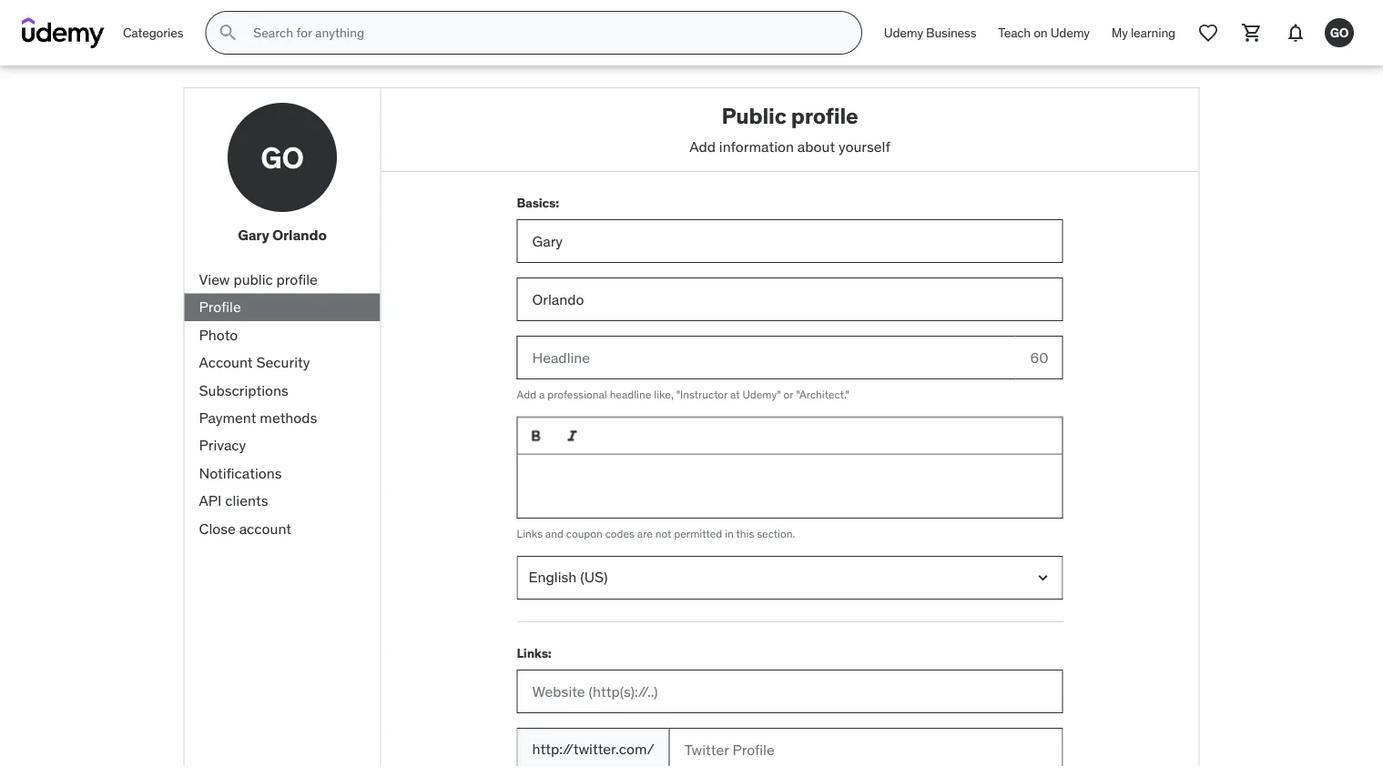Task type: describe. For each thing, give the bounding box(es) containing it.
Twitter Profile text field
[[669, 728, 1063, 767]]

Website (http(s)://..) url field
[[517, 670, 1063, 714]]

or
[[784, 388, 794, 402]]

shopping cart with 0 items image
[[1241, 22, 1263, 44]]

udemy image
[[22, 17, 105, 48]]

my learning
[[1112, 24, 1176, 41]]

profile
[[199, 298, 241, 317]]

about
[[798, 137, 835, 156]]

notifications link
[[184, 460, 380, 488]]

teach on udemy link
[[988, 11, 1101, 55]]

information
[[719, 137, 794, 156]]

view public profile link
[[184, 266, 380, 294]]

go link
[[1318, 11, 1362, 55]]

close account link
[[184, 515, 380, 543]]

clients
[[225, 492, 268, 510]]

privacy link
[[184, 432, 380, 460]]

public
[[234, 270, 273, 289]]

add inside public profile add information about yourself
[[690, 137, 716, 156]]

"architect."
[[796, 388, 850, 402]]

categories button
[[112, 11, 194, 55]]

this
[[736, 527, 754, 541]]

Last Name text field
[[517, 278, 1063, 322]]

learning
[[1131, 24, 1176, 41]]

view public profile profile photo account security subscriptions payment methods privacy notifications api clients close account
[[199, 270, 318, 538]]

udemy"
[[743, 388, 781, 402]]

notifications image
[[1285, 22, 1307, 44]]

subscriptions
[[199, 381, 289, 400]]

categories
[[123, 24, 183, 41]]

subscriptions link
[[184, 377, 380, 405]]

like,
[[654, 388, 674, 402]]

on
[[1034, 24, 1048, 41]]

submit search image
[[217, 22, 239, 44]]

go inside 'link'
[[1330, 24, 1349, 41]]

60
[[1031, 348, 1049, 367]]

api clients link
[[184, 488, 380, 515]]

0 horizontal spatial add
[[517, 388, 537, 402]]

payment methods link
[[184, 405, 380, 432]]

not
[[656, 527, 672, 541]]

teach
[[998, 24, 1031, 41]]

udemy business
[[884, 24, 977, 41]]

account
[[199, 353, 253, 372]]

italic image
[[563, 427, 582, 445]]

orlando
[[272, 226, 327, 245]]

profile link
[[184, 294, 380, 321]]

view
[[199, 270, 230, 289]]

my
[[1112, 24, 1128, 41]]

Search for anything text field
[[250, 17, 840, 48]]

0 horizontal spatial go
[[261, 139, 304, 176]]

bold image
[[527, 427, 545, 445]]

gary orlando
[[238, 226, 327, 245]]

payment
[[199, 409, 256, 427]]

are
[[637, 527, 653, 541]]



Task type: vqa. For each thing, say whether or not it's contained in the screenshot.
the Payment methods 'link'
yes



Task type: locate. For each thing, give the bounding box(es) containing it.
1 vertical spatial add
[[517, 388, 537, 402]]

0 vertical spatial go
[[1330, 24, 1349, 41]]

security
[[256, 353, 310, 372]]

0 horizontal spatial profile
[[276, 270, 318, 289]]

go
[[1330, 24, 1349, 41], [261, 139, 304, 176]]

a
[[539, 388, 545, 402]]

udemy
[[884, 24, 923, 41], [1051, 24, 1090, 41]]

methods
[[260, 409, 317, 427]]

0 vertical spatial profile
[[791, 102, 858, 129]]

1 horizontal spatial add
[[690, 137, 716, 156]]

account
[[239, 519, 291, 538]]

public profile add information about yourself
[[690, 102, 891, 156]]

wishlist image
[[1198, 22, 1220, 44]]

profile inside public profile add information about yourself
[[791, 102, 858, 129]]

section.
[[757, 527, 795, 541]]

1 vertical spatial go
[[261, 139, 304, 176]]

profile up about
[[791, 102, 858, 129]]

go right 'notifications' image at top
[[1330, 24, 1349, 41]]

2 udemy from the left
[[1051, 24, 1090, 41]]

api
[[199, 492, 222, 510]]

profile
[[791, 102, 858, 129], [276, 270, 318, 289]]

professional
[[548, 388, 607, 402]]

add a professional headline like, "instructor at udemy" or "architect."
[[517, 388, 850, 402]]

add left information
[[690, 137, 716, 156]]

profile inside view public profile profile photo account security subscriptions payment methods privacy notifications api clients close account
[[276, 270, 318, 289]]

http://twitter.com/
[[532, 741, 655, 759]]

links
[[517, 527, 543, 541]]

0 vertical spatial add
[[690, 137, 716, 156]]

1 udemy from the left
[[884, 24, 923, 41]]

close
[[199, 519, 236, 538]]

0 horizontal spatial udemy
[[884, 24, 923, 41]]

First Name text field
[[517, 220, 1063, 263]]

basics:
[[517, 195, 559, 211]]

my learning link
[[1101, 11, 1187, 55]]

udemy business link
[[873, 11, 988, 55]]

None text field
[[517, 455, 1063, 519]]

udemy left business
[[884, 24, 923, 41]]

udemy right on
[[1051, 24, 1090, 41]]

"instructor
[[676, 388, 728, 402]]

1 horizontal spatial profile
[[791, 102, 858, 129]]

headline
[[610, 388, 652, 402]]

codes
[[605, 527, 635, 541]]

account security link
[[184, 349, 380, 377]]

coupon
[[566, 527, 603, 541]]

1 horizontal spatial go
[[1330, 24, 1349, 41]]

photo
[[199, 326, 238, 344]]

add
[[690, 137, 716, 156], [517, 388, 537, 402]]

in
[[725, 527, 734, 541]]

add left a
[[517, 388, 537, 402]]

privacy
[[199, 436, 246, 455]]

1 vertical spatial profile
[[276, 270, 318, 289]]

1 horizontal spatial udemy
[[1051, 24, 1090, 41]]

permitted
[[674, 527, 723, 541]]

public
[[722, 102, 787, 129]]

links:
[[517, 645, 552, 662]]

photo link
[[184, 321, 380, 349]]

business
[[926, 24, 977, 41]]

notifications
[[199, 464, 282, 483]]

yourself
[[839, 137, 891, 156]]

Headline text field
[[517, 336, 1016, 380]]

go up gary orlando
[[261, 139, 304, 176]]

at
[[730, 388, 740, 402]]

gary
[[238, 226, 269, 245]]

teach on udemy
[[998, 24, 1090, 41]]

and
[[545, 527, 564, 541]]

profile up profile link
[[276, 270, 318, 289]]

links and coupon codes are not permitted in this section.
[[517, 527, 795, 541]]



